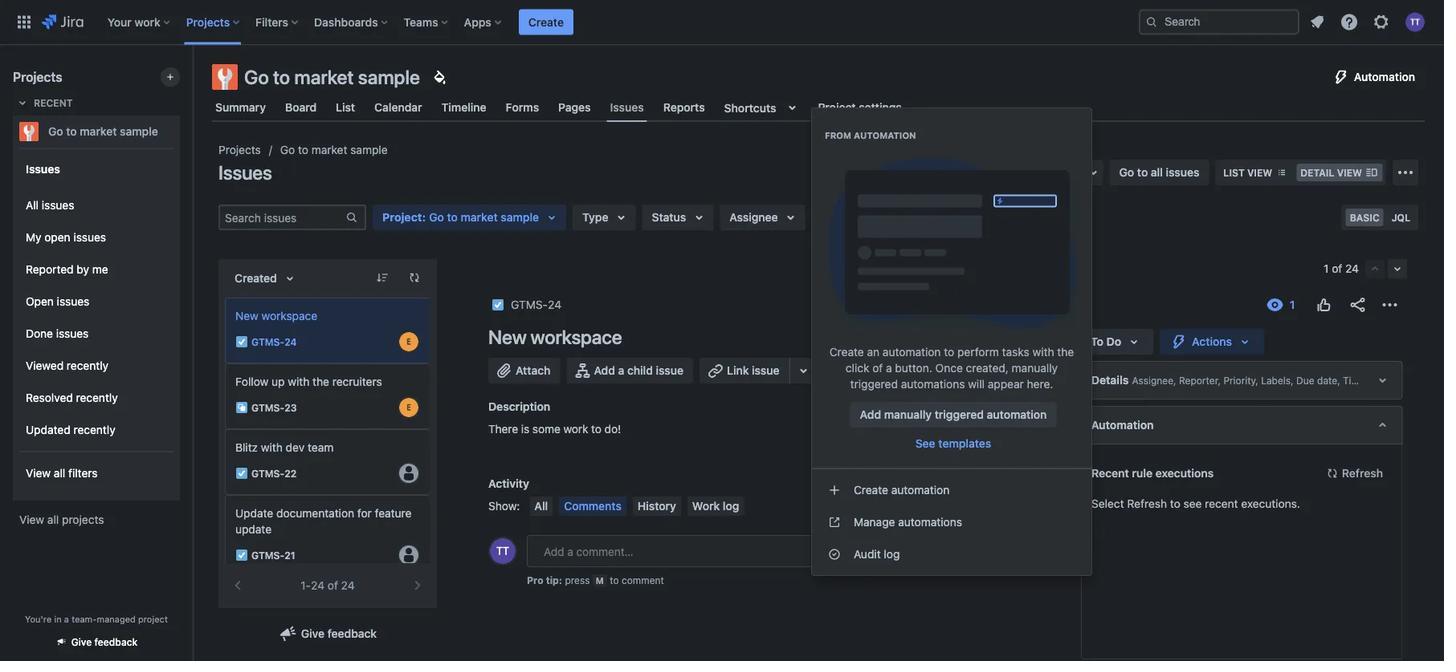 Task type: describe. For each thing, give the bounding box(es) containing it.
1 of 24
[[1324, 262, 1359, 275]]

sample down list link
[[350, 143, 388, 157]]

update
[[235, 523, 272, 536]]

assignee
[[729, 211, 778, 224]]

tab list containing issues
[[202, 93, 1434, 122]]

press
[[565, 575, 590, 586]]

open issues link
[[19, 286, 173, 318]]

new workspace inside list box
[[235, 310, 317, 323]]

1 horizontal spatial new
[[488, 326, 527, 349]]

feedback for the left the give feedback button
[[94, 637, 138, 649]]

add manually triggered automation link
[[850, 402, 1056, 428]]

follow up with the recruiters
[[235, 375, 382, 389]]

jql
[[1392, 212, 1410, 223]]

1 horizontal spatial give feedback button
[[269, 622, 386, 647]]

collapse recent projects image
[[13, 93, 32, 112]]

all for projects
[[47, 514, 59, 527]]

the inside sub-task element
[[312, 375, 329, 389]]

issues inside my open issues link
[[73, 231, 106, 244]]

1 issue from the left
[[656, 364, 683, 377]]

link issue
[[727, 364, 779, 377]]

follow
[[235, 375, 268, 389]]

filters
[[68, 467, 98, 480]]

search image
[[1145, 16, 1158, 29]]

some
[[532, 423, 560, 436]]

newest first button
[[935, 497, 1034, 516]]

audit
[[854, 548, 881, 561]]

give for the rightmost the give feedback button
[[301, 628, 324, 641]]

projects for projects popup button
[[186, 15, 230, 29]]

task image
[[492, 299, 504, 312]]

add for add manually triggered automation
[[860, 408, 881, 422]]

task element containing new workspace
[[225, 298, 430, 364]]

create project image
[[164, 71, 177, 84]]

feature
[[375, 507, 412, 520]]

dev
[[286, 441, 305, 455]]

shortcuts button
[[721, 93, 805, 122]]

projects for projects link
[[218, 143, 261, 157]]

you're
[[25, 614, 52, 625]]

details
[[1091, 374, 1128, 387]]

save filter
[[891, 211, 944, 224]]

created,
[[966, 362, 1009, 375]]

issues for export issues
[[1039, 166, 1073, 179]]

:
[[422, 211, 426, 224]]

will
[[968, 378, 985, 391]]

the inside create an automation to perform tasks with the click of a button. once created, manually triggered automations will appear here.
[[1057, 346, 1074, 359]]

list link
[[333, 93, 358, 122]]

export
[[1001, 166, 1036, 179]]

go up "summary"
[[244, 66, 269, 88]]

0 vertical spatial gtms-24
[[511, 298, 561, 312]]

all for filters
[[54, 467, 65, 480]]

audit log link
[[812, 539, 1091, 571]]

of inside create an automation to perform tasks with the click of a button. once created, manually triggered automations will appear here.
[[872, 362, 883, 375]]

market up all issues link
[[80, 125, 117, 138]]

1 vertical spatial work
[[563, 423, 588, 436]]

to inside create an automation to perform tasks with the click of a button. once created, manually triggered automations will appear here.
[[944, 346, 954, 359]]

dashboards
[[314, 15, 378, 29]]

from automation group
[[812, 113, 1091, 463]]

24 down update documentation for feature update
[[311, 579, 325, 593]]

reported by me
[[26, 263, 108, 276]]

to up 'board' at the top left of page
[[273, 66, 290, 88]]

add manually triggered automation
[[860, 408, 1047, 422]]

open
[[44, 231, 70, 244]]

all for all
[[534, 500, 548, 513]]

to right open export issues dropdown image
[[1137, 166, 1148, 179]]

1 horizontal spatial new workspace
[[488, 326, 622, 349]]

create for create
[[528, 15, 564, 29]]

list box containing new workspace
[[225, 298, 430, 662]]

click
[[846, 362, 869, 375]]

list for list
[[336, 101, 355, 114]]

automation inside 'button'
[[1354, 70, 1415, 84]]

view all projects link
[[13, 506, 180, 535]]

history button
[[633, 497, 681, 516]]

up
[[272, 375, 285, 389]]

perform
[[957, 346, 999, 359]]

tip:
[[546, 575, 562, 586]]

market right :
[[461, 211, 498, 224]]

with inside sub-task element
[[288, 375, 309, 389]]

done
[[26, 327, 53, 341]]

1 vertical spatial projects
[[13, 69, 62, 85]]

filters
[[256, 15, 288, 29]]

sample up calendar
[[358, 66, 420, 88]]

2 vertical spatial go to market sample
[[280, 143, 388, 157]]

market up list link
[[294, 66, 354, 88]]

open export issues dropdown image
[[1084, 163, 1103, 182]]

a inside button
[[618, 364, 624, 377]]

set background color image
[[430, 67, 449, 87]]

do
[[1106, 335, 1121, 349]]

list for list view
[[1223, 167, 1245, 178]]

help image
[[1340, 12, 1359, 32]]

go to all issues link
[[1110, 160, 1209, 186]]

1 vertical spatial go to market sample
[[48, 125, 158, 138]]

first
[[987, 500, 1008, 513]]

0 vertical spatial all
[[1151, 166, 1163, 179]]

done issues link
[[19, 318, 173, 350]]

timeline link
[[438, 93, 490, 122]]

your work button
[[103, 9, 176, 35]]

status
[[652, 211, 686, 224]]

triggered inside 'add manually triggered automation' link
[[935, 408, 984, 422]]

project for project settings
[[818, 101, 856, 114]]

labels,
[[1261, 375, 1293, 386]]

go down board link
[[280, 143, 295, 157]]

all issues link
[[19, 190, 173, 222]]

link issue button
[[700, 358, 791, 384]]

primary element
[[10, 0, 1139, 45]]

profile image of terry turtle image
[[490, 539, 516, 565]]

forms link
[[502, 93, 542, 122]]

dashboards button
[[309, 9, 394, 35]]

sort descending image
[[376, 271, 389, 284]]

resolved
[[26, 392, 73, 405]]

give feedback for the left the give feedback button
[[71, 637, 138, 649]]

calendar link
[[371, 93, 425, 122]]

to do
[[1090, 335, 1121, 349]]

automation inside group
[[854, 131, 916, 141]]

go to all issues
[[1119, 166, 1199, 179]]

child
[[627, 364, 653, 377]]

recently for viewed recently
[[67, 359, 108, 373]]

departm
[[1410, 375, 1444, 386]]

market down list link
[[311, 143, 347, 157]]

details assignee, reporter, priority, labels, due date, time tracking, departm
[[1091, 374, 1444, 387]]

there
[[488, 423, 518, 436]]

open issues
[[26, 295, 89, 308]]

create for create automation
[[854, 484, 888, 497]]

24 right 1-
[[341, 579, 355, 593]]

1 vertical spatial workspace
[[531, 326, 622, 349]]

automations inside create an automation to perform tasks with the click of a button. once created, manually triggered automations will appear here.
[[901, 378, 965, 391]]

group containing issues
[[19, 148, 173, 500]]

eloisefrancis23 image for new workspace
[[399, 332, 418, 352]]

create button
[[519, 9, 573, 35]]

your
[[107, 15, 132, 29]]

view all filters link
[[19, 458, 173, 490]]

task element containing blitz with dev team
[[225, 430, 430, 496]]

viewed recently
[[26, 359, 108, 373]]

link web pages and more image
[[794, 361, 813, 381]]

see templates
[[915, 437, 991, 451]]

task element containing update documentation for feature update
[[225, 496, 430, 577]]

gtms-23
[[251, 402, 297, 414]]

gtms- for workspace
[[251, 336, 284, 348]]

see
[[915, 437, 935, 451]]

feedback for the rightmost the give feedback button
[[327, 628, 377, 641]]

description
[[488, 400, 550, 414]]

view for list view
[[1247, 167, 1272, 178]]

forms
[[506, 101, 539, 114]]

24 right 1
[[1345, 262, 1359, 275]]

0 vertical spatial go to market sample
[[244, 66, 420, 88]]

banner containing your work
[[0, 0, 1444, 45]]

create an automation to perform tasks with the click of a button. once created, manually triggered automations will appear here.
[[829, 346, 1074, 391]]

gtms- right task image
[[511, 298, 548, 312]]

priority,
[[1223, 375, 1258, 386]]

create automation
[[854, 484, 950, 497]]

actions image
[[1380, 296, 1399, 315]]

Search field
[[1139, 9, 1299, 35]]

1 vertical spatial automation
[[987, 408, 1047, 422]]

project
[[138, 614, 168, 625]]

there is some work to do!
[[488, 423, 621, 436]]

issues for all issues
[[42, 199, 74, 212]]

2 vertical spatial automation
[[891, 484, 950, 497]]

newest
[[944, 500, 984, 513]]

2 issue from the left
[[752, 364, 779, 377]]

export issues button
[[992, 160, 1103, 186]]

audit log
[[854, 548, 900, 561]]

refresh image
[[408, 271, 421, 284]]

add for add a child issue
[[594, 364, 615, 377]]

recently for updated recently
[[73, 424, 115, 437]]

your work
[[107, 15, 160, 29]]

your profile and settings image
[[1405, 12, 1425, 32]]

resolved recently link
[[19, 382, 173, 414]]

0 horizontal spatial give feedback button
[[46, 630, 147, 656]]

activity
[[488, 477, 529, 491]]

0 horizontal spatial with
[[261, 441, 283, 455]]

new inside list box
[[235, 310, 258, 323]]

tracking,
[[1367, 375, 1407, 386]]

see templates link
[[906, 431, 1001, 457]]



Task type: vqa. For each thing, say whether or not it's contained in the screenshot.
"issue?"
no



Task type: locate. For each thing, give the bounding box(es) containing it.
project for project : go to market sample
[[382, 211, 422, 224]]

2 vertical spatial recently
[[73, 424, 115, 437]]

1 vertical spatial manually
[[884, 408, 932, 422]]

a inside create an automation to perform tasks with the click of a button. once created, manually triggered automations will appear here.
[[886, 362, 892, 375]]

link
[[727, 364, 749, 377]]

sub task image
[[235, 402, 248, 414]]

1 vertical spatial project
[[382, 211, 422, 224]]

appear
[[988, 378, 1024, 391]]

documentation
[[276, 507, 354, 520]]

assignee button
[[720, 205, 805, 230]]

projects
[[62, 514, 104, 527]]

0 horizontal spatial give
[[71, 637, 92, 649]]

feedback down 1-24 of 24
[[327, 628, 377, 641]]

update
[[235, 507, 273, 520]]

1 horizontal spatial log
[[884, 548, 900, 561]]

is
[[521, 423, 529, 436]]

gtms- up up
[[251, 336, 284, 348]]

0 horizontal spatial all
[[26, 199, 39, 212]]

actions
[[1192, 335, 1232, 349]]

order by image
[[280, 269, 299, 288]]

0 horizontal spatial add
[[594, 364, 615, 377]]

teams button
[[399, 9, 454, 35]]

details element
[[1081, 361, 1444, 400]]

the left recruiters
[[312, 375, 329, 389]]

3 task element from the top
[[225, 496, 430, 577]]

0 vertical spatial manually
[[1012, 362, 1058, 375]]

automation element
[[1081, 406, 1402, 445]]

create right apps dropdown button
[[528, 15, 564, 29]]

0 horizontal spatial new workspace
[[235, 310, 317, 323]]

by
[[77, 263, 89, 276]]

view for detail view
[[1337, 167, 1362, 178]]

here.
[[1027, 378, 1053, 391]]

of right 1-
[[328, 579, 338, 593]]

issues down reported by me at the left
[[57, 295, 89, 308]]

1 vertical spatial with
[[288, 375, 309, 389]]

open
[[26, 295, 54, 308]]

attach
[[516, 364, 551, 377]]

1 vertical spatial the
[[312, 375, 329, 389]]

1 vertical spatial list
[[1223, 167, 1245, 178]]

jira image
[[42, 12, 83, 32], [42, 12, 83, 32]]

automation image
[[1331, 67, 1351, 87]]

1 horizontal spatial list
[[1223, 167, 1245, 178]]

view for view all projects
[[19, 514, 44, 527]]

24 up up
[[284, 336, 297, 348]]

gtms- down update
[[251, 550, 284, 561]]

all left the "filters"
[[54, 467, 65, 480]]

0 horizontal spatial manually
[[884, 408, 932, 422]]

give down 1-
[[301, 628, 324, 641]]

appswitcher icon image
[[14, 12, 34, 32]]

projects up "sidebar navigation" icon
[[186, 15, 230, 29]]

once
[[935, 362, 963, 375]]

gtms-24 up up
[[251, 336, 297, 348]]

1 horizontal spatial gtms-24
[[511, 298, 561, 312]]

shortcuts
[[724, 101, 776, 114]]

a right in
[[64, 614, 69, 625]]

0 horizontal spatial project
[[382, 211, 422, 224]]

sidebar navigation image
[[175, 64, 210, 96]]

issues right 'pages'
[[610, 101, 644, 114]]

1 horizontal spatial view
[[1337, 167, 1362, 178]]

a
[[886, 362, 892, 375], [618, 364, 624, 377], [64, 614, 69, 625]]

2 eloisefrancis23 image from the top
[[399, 398, 418, 418]]

with right up
[[288, 375, 309, 389]]

1 task image from the top
[[235, 336, 248, 349]]

list box
[[225, 298, 430, 662]]

2 horizontal spatial of
[[1332, 262, 1342, 275]]

0 vertical spatial eloisefrancis23 image
[[399, 332, 418, 352]]

1 horizontal spatial with
[[288, 375, 309, 389]]

projects down summary link
[[218, 143, 261, 157]]

issues inside open issues link
[[57, 295, 89, 308]]

0 vertical spatial view
[[26, 467, 51, 480]]

create for create an automation to perform tasks with the click of a button. once created, manually triggered automations will appear here.
[[829, 346, 864, 359]]

gtms-24 right task image
[[511, 298, 561, 312]]

import and bulk change issues image
[[1396, 163, 1415, 182]]

give for the left the give feedback button
[[71, 637, 92, 649]]

to
[[273, 66, 290, 88], [66, 125, 77, 138], [298, 143, 308, 157], [1137, 166, 1148, 179], [447, 211, 458, 224], [944, 346, 954, 359], [591, 423, 602, 436], [610, 575, 619, 586]]

automation down details
[[1091, 419, 1154, 432]]

1 vertical spatial eloisefrancis23 image
[[399, 398, 418, 418]]

give feedback for the rightmost the give feedback button
[[301, 628, 377, 641]]

issues down projects link
[[218, 161, 272, 184]]

with
[[1032, 346, 1054, 359], [288, 375, 309, 389], [261, 441, 283, 455]]

task element up documentation
[[225, 430, 430, 496]]

create inside create an automation to perform tasks with the click of a button. once created, manually triggered automations will appear here.
[[829, 346, 864, 359]]

1 vertical spatial triggered
[[935, 408, 984, 422]]

assignee,
[[1132, 375, 1176, 386]]

issues for open issues
[[57, 295, 89, 308]]

you're in a team-managed project
[[25, 614, 168, 625]]

log for work log
[[723, 500, 739, 513]]

22
[[284, 468, 297, 479]]

detail
[[1300, 167, 1334, 178]]

workspace
[[261, 310, 317, 323], [531, 326, 622, 349]]

apps button
[[459, 9, 507, 35]]

a left button.
[[886, 362, 892, 375]]

notifications image
[[1307, 12, 1327, 32]]

with inside create an automation to perform tasks with the click of a button. once created, manually triggered automations will appear here.
[[1032, 346, 1054, 359]]

gtms- down the blitz with dev team
[[251, 468, 284, 479]]

with right tasks
[[1032, 346, 1054, 359]]

done issues
[[26, 327, 89, 341]]

2 vertical spatial task image
[[235, 549, 248, 562]]

add down click
[[860, 408, 881, 422]]

0 vertical spatial the
[[1057, 346, 1074, 359]]

in
[[54, 614, 62, 625]]

settings image
[[1372, 12, 1391, 32]]

0 horizontal spatial give feedback
[[71, 637, 138, 649]]

of down an
[[872, 362, 883, 375]]

task image for new workspace
[[235, 336, 248, 349]]

eloisefrancis23 image inside sub-task element
[[399, 398, 418, 418]]

filters button
[[251, 9, 304, 35]]

sub-task element
[[225, 364, 430, 430]]

1 horizontal spatial the
[[1057, 346, 1074, 359]]

summary link
[[212, 93, 269, 122]]

2 horizontal spatial issues
[[610, 101, 644, 114]]

2 vertical spatial all
[[47, 514, 59, 527]]

1 horizontal spatial give
[[301, 628, 324, 641]]

0 vertical spatial automation
[[1354, 70, 1415, 84]]

type
[[582, 211, 608, 224]]

basic
[[1350, 212, 1380, 223]]

1 vertical spatial automations
[[898, 516, 962, 529]]

2 vertical spatial with
[[261, 441, 283, 455]]

0 horizontal spatial a
[[64, 614, 69, 625]]

1 horizontal spatial issue
[[752, 364, 779, 377]]

type button
[[573, 205, 636, 230]]

group containing create automation
[[812, 468, 1091, 576]]

to down board link
[[298, 143, 308, 157]]

manage automations
[[854, 516, 962, 529]]

1 horizontal spatial workspace
[[531, 326, 622, 349]]

automations down newest
[[898, 516, 962, 529]]

the
[[1057, 346, 1074, 359], [312, 375, 329, 389]]

1 horizontal spatial add
[[860, 408, 881, 422]]

team-
[[72, 614, 97, 625]]

triggered down click
[[850, 378, 898, 391]]

automations inside group
[[898, 516, 962, 529]]

1 eloisefrancis23 image from the top
[[399, 332, 418, 352]]

0 vertical spatial project
[[818, 101, 856, 114]]

view right detail
[[1337, 167, 1362, 178]]

view left detail
[[1247, 167, 1272, 178]]

manually inside create an automation to perform tasks with the click of a button. once created, manually triggered automations will appear here.
[[1012, 362, 1058, 375]]

1 horizontal spatial work
[[563, 423, 588, 436]]

0 vertical spatial work
[[134, 15, 160, 29]]

automation up button.
[[883, 346, 941, 359]]

group containing all issues
[[19, 185, 173, 451]]

add a child issue
[[594, 364, 683, 377]]

give feedback down 1-24 of 24
[[301, 628, 377, 641]]

updated recently link
[[19, 414, 173, 447]]

issues for done issues
[[56, 327, 89, 341]]

0 vertical spatial recently
[[67, 359, 108, 373]]

board link
[[282, 93, 320, 122]]

0 vertical spatial automations
[[901, 378, 965, 391]]

automation inside create an automation to perform tasks with the click of a button. once created, manually triggered automations will appear here.
[[883, 346, 941, 359]]

reported by me link
[[19, 254, 173, 286]]

0 horizontal spatial workspace
[[261, 310, 317, 323]]

work right 'some'
[[563, 423, 588, 436]]

0 vertical spatial with
[[1032, 346, 1054, 359]]

go right open export issues dropdown image
[[1119, 166, 1134, 179]]

all
[[26, 199, 39, 212], [534, 500, 548, 513]]

automation up manage automations
[[891, 484, 950, 497]]

all right show:
[[534, 500, 548, 513]]

go to market sample link down recent
[[13, 116, 173, 148]]

gtms- inside sub-task element
[[251, 402, 284, 414]]

eloisefrancis23 image for follow up with the recruiters
[[399, 398, 418, 418]]

work right your
[[134, 15, 160, 29]]

new workspace down created dropdown button
[[235, 310, 317, 323]]

0 horizontal spatial go to market sample link
[[13, 116, 173, 148]]

all inside group
[[26, 199, 39, 212]]

24 right task image
[[548, 298, 561, 312]]

1 horizontal spatial a
[[618, 364, 624, 377]]

0 horizontal spatial new
[[235, 310, 258, 323]]

issues inside go to all issues link
[[1166, 166, 1199, 179]]

due
[[1296, 375, 1314, 386]]

view down updated
[[26, 467, 51, 480]]

0 horizontal spatial gtms-24
[[251, 336, 297, 348]]

triggered inside create an automation to perform tasks with the click of a button. once created, manually triggered automations will appear here.
[[850, 378, 898, 391]]

timeline
[[441, 101, 486, 114]]

projects up collapse recent projects icon
[[13, 69, 62, 85]]

Add a comment… field
[[527, 536, 1034, 568]]

add to starred image
[[175, 122, 194, 141]]

go to market sample down recent
[[48, 125, 158, 138]]

1-
[[301, 579, 311, 593]]

automation down appear
[[987, 408, 1047, 422]]

give
[[301, 628, 324, 641], [71, 637, 92, 649]]

recently down viewed recently link
[[76, 392, 118, 405]]

1 horizontal spatial go to market sample link
[[280, 141, 388, 160]]

0 vertical spatial all
[[26, 199, 39, 212]]

log right work
[[723, 500, 739, 513]]

comments
[[564, 500, 622, 513]]

to right :
[[447, 211, 458, 224]]

0 horizontal spatial automation
[[854, 131, 916, 141]]

1 vertical spatial of
[[872, 362, 883, 375]]

issues right export at the right top
[[1039, 166, 1073, 179]]

1 vertical spatial automation
[[854, 131, 916, 141]]

1 horizontal spatial feedback
[[327, 628, 377, 641]]

new workspace down copy link to issue image
[[488, 326, 622, 349]]

0 vertical spatial task image
[[235, 336, 248, 349]]

2 vertical spatial automation
[[1091, 419, 1154, 432]]

task image down update
[[235, 549, 248, 562]]

market
[[294, 66, 354, 88], [80, 125, 117, 138], [311, 143, 347, 157], [461, 211, 498, 224]]

1 vertical spatial recently
[[76, 392, 118, 405]]

project inside 'link'
[[818, 101, 856, 114]]

task image down 'blitz' at the left of page
[[235, 467, 248, 480]]

to left do!
[[591, 423, 602, 436]]

to down recent
[[66, 125, 77, 138]]

2 vertical spatial projects
[[218, 143, 261, 157]]

viewed
[[26, 359, 64, 373]]

all right open export issues dropdown image
[[1151, 166, 1163, 179]]

created button
[[225, 266, 309, 292]]

2 task image from the top
[[235, 467, 248, 480]]

sample left 'add to starred' image
[[120, 125, 158, 138]]

all inside group
[[54, 467, 65, 480]]

team
[[308, 441, 334, 455]]

eloisefrancis23 image
[[399, 332, 418, 352], [399, 398, 418, 418]]

add inside add a child issue button
[[594, 364, 615, 377]]

2 view from the left
[[1337, 167, 1362, 178]]

all inside "button"
[[534, 500, 548, 513]]

feedback down managed
[[94, 637, 138, 649]]

create inside button
[[528, 15, 564, 29]]

workspace inside list box
[[261, 310, 317, 323]]

all for all issues
[[26, 199, 39, 212]]

to
[[1090, 335, 1103, 349]]

1 view from the left
[[1247, 167, 1272, 178]]

1 vertical spatial new
[[488, 326, 527, 349]]

1 vertical spatial new workspace
[[488, 326, 622, 349]]

issues up all issues
[[26, 162, 60, 175]]

save
[[891, 211, 917, 224]]

1 horizontal spatial of
[[872, 362, 883, 375]]

2 task element from the top
[[225, 430, 430, 496]]

1 vertical spatial all
[[54, 467, 65, 480]]

0 vertical spatial workspace
[[261, 310, 317, 323]]

gtms-24 inside list box
[[251, 336, 297, 348]]

1 horizontal spatial give feedback
[[301, 628, 377, 641]]

my
[[26, 231, 41, 244]]

issues left list view
[[1166, 166, 1199, 179]]

gtms- for documentation
[[251, 550, 284, 561]]

0 horizontal spatial feedback
[[94, 637, 138, 649]]

0 horizontal spatial list
[[336, 101, 355, 114]]

create up click
[[829, 346, 864, 359]]

1 horizontal spatial project
[[818, 101, 856, 114]]

task element up follow up with the recruiters
[[225, 298, 430, 364]]

issues inside done issues "link"
[[56, 327, 89, 341]]

create automation link
[[812, 475, 1091, 507]]

view left projects
[[19, 514, 44, 527]]

button.
[[895, 362, 932, 375]]

0 vertical spatial add
[[594, 364, 615, 377]]

0 vertical spatial new
[[235, 310, 258, 323]]

0 horizontal spatial issue
[[656, 364, 683, 377]]

0 vertical spatial create
[[528, 15, 564, 29]]

issues inside all issues link
[[42, 199, 74, 212]]

view all filters
[[26, 467, 98, 480]]

issues up viewed recently at the left of page
[[56, 327, 89, 341]]

0 vertical spatial of
[[1332, 262, 1342, 275]]

2 horizontal spatial automation
[[1354, 70, 1415, 84]]

1 vertical spatial all
[[534, 500, 548, 513]]

create
[[528, 15, 564, 29], [829, 346, 864, 359], [854, 484, 888, 497]]

task image for update documentation for feature update
[[235, 549, 248, 562]]

sample left type
[[501, 211, 539, 224]]

issues inside group
[[26, 162, 60, 175]]

log inside audit log link
[[884, 548, 900, 561]]

view for view all filters
[[26, 467, 51, 480]]

give feedback down you're in a team-managed project
[[71, 637, 138, 649]]

log for audit log
[[884, 548, 900, 561]]

task element up 1-24 of 24
[[225, 496, 430, 577]]

automation right automation image
[[1354, 70, 1415, 84]]

give down the team-
[[71, 637, 92, 649]]

23
[[284, 402, 297, 414]]

tab list
[[202, 93, 1434, 122]]

0 horizontal spatial issues
[[26, 162, 60, 175]]

3 task image from the top
[[235, 549, 248, 562]]

24 inside list box
[[284, 336, 297, 348]]

issues inside export issues button
[[1039, 166, 1073, 179]]

a left child
[[618, 364, 624, 377]]

task image for blitz with dev team
[[235, 467, 248, 480]]

issue
[[656, 364, 683, 377], [752, 364, 779, 377]]

2 horizontal spatial a
[[886, 362, 892, 375]]

work inside popup button
[[134, 15, 160, 29]]

menu
[[812, 108, 1091, 576]]

the left to
[[1057, 346, 1074, 359]]

log inside work log button
[[723, 500, 739, 513]]

project up refresh image at left top
[[382, 211, 422, 224]]

give feedback button
[[269, 622, 386, 647], [46, 630, 147, 656]]

1 vertical spatial gtms-24
[[251, 336, 297, 348]]

comments button
[[559, 497, 626, 516]]

vote options: no one has voted for this issue yet. image
[[1314, 296, 1333, 315]]

menu containing create an automation to perform tasks with the click of a button. once created, manually triggered automations will appear here.
[[812, 108, 1091, 576]]

1-24 of 24
[[301, 579, 355, 593]]

with left dev
[[261, 441, 283, 455]]

go down recent
[[48, 125, 63, 138]]

0 vertical spatial projects
[[186, 15, 230, 29]]

go to market sample down list link
[[280, 143, 388, 157]]

of right 1
[[1332, 262, 1342, 275]]

1 horizontal spatial triggered
[[935, 408, 984, 422]]

2 vertical spatial create
[[854, 484, 888, 497]]

0 vertical spatial list
[[336, 101, 355, 114]]

to right m at the bottom left of page
[[610, 575, 619, 586]]

task image up follow
[[235, 336, 248, 349]]

copy link to issue image
[[558, 298, 571, 311]]

from automation
[[825, 131, 916, 141]]

share image
[[1348, 296, 1367, 315]]

1 horizontal spatial automation
[[1091, 419, 1154, 432]]

go right :
[[429, 211, 444, 224]]

gtms- for with
[[251, 468, 284, 479]]

automation down the settings
[[854, 131, 916, 141]]

projects inside popup button
[[186, 15, 230, 29]]

date,
[[1317, 375, 1340, 386]]

menu bar
[[526, 497, 747, 516]]

go to market sample link down list link
[[280, 141, 388, 160]]

of
[[1332, 262, 1342, 275], [872, 362, 883, 375], [328, 579, 338, 593]]

work log
[[692, 500, 739, 513]]

Search issues text field
[[220, 206, 345, 229]]

reports link
[[660, 93, 708, 122]]

projects
[[186, 15, 230, 29], [13, 69, 62, 85], [218, 143, 261, 157]]

add
[[594, 364, 615, 377], [860, 408, 881, 422]]

2 horizontal spatial with
[[1032, 346, 1054, 359]]

recently
[[67, 359, 108, 373], [76, 392, 118, 405], [73, 424, 115, 437]]

my open issues
[[26, 231, 106, 244]]

workspace down 'order by' image
[[261, 310, 317, 323]]

create up manage
[[854, 484, 888, 497]]

banner
[[0, 0, 1444, 45]]

1 horizontal spatial issues
[[218, 161, 272, 184]]

triggered up templates
[[935, 408, 984, 422]]

project up from
[[818, 101, 856, 114]]

0 horizontal spatial triggered
[[850, 378, 898, 391]]

24
[[1345, 262, 1359, 275], [548, 298, 561, 312], [284, 336, 297, 348], [311, 579, 325, 593], [341, 579, 355, 593]]

menu bar containing all
[[526, 497, 747, 516]]

0 horizontal spatial view
[[1247, 167, 1272, 178]]

log right audit
[[884, 548, 900, 561]]

attach button
[[488, 358, 560, 384]]

m
[[596, 576, 604, 586]]

recently for resolved recently
[[76, 392, 118, 405]]

1
[[1324, 262, 1329, 275]]

1 vertical spatial view
[[19, 514, 44, 527]]

group
[[19, 148, 173, 500], [19, 185, 173, 451], [812, 468, 1091, 576]]

settings
[[859, 101, 902, 114]]

gtms- for up
[[251, 402, 284, 414]]

issues up open
[[42, 199, 74, 212]]

task image
[[235, 336, 248, 349], [235, 467, 248, 480], [235, 549, 248, 562]]

recently down resolved recently link at the left bottom of page
[[73, 424, 115, 437]]

0 horizontal spatial of
[[328, 579, 338, 593]]

newest first
[[944, 500, 1008, 513]]

new down task image
[[488, 326, 527, 349]]

manually
[[1012, 362, 1058, 375], [884, 408, 932, 422]]

issues right open
[[73, 231, 106, 244]]

0 horizontal spatial work
[[134, 15, 160, 29]]

automation button
[[1322, 64, 1425, 90]]

recent
[[34, 97, 73, 108]]

1 task element from the top
[[225, 298, 430, 364]]

0 horizontal spatial log
[[723, 500, 739, 513]]

go to market sample
[[244, 66, 420, 88], [48, 125, 158, 138], [280, 143, 388, 157]]

add inside 'add manually triggered automation' link
[[860, 408, 881, 422]]

task element
[[225, 298, 430, 364], [225, 430, 430, 496], [225, 496, 430, 577]]

updated
[[26, 424, 70, 437]]

automations
[[901, 378, 965, 391], [898, 516, 962, 529]]

for
[[357, 507, 372, 520]]

1 vertical spatial create
[[829, 346, 864, 359]]



